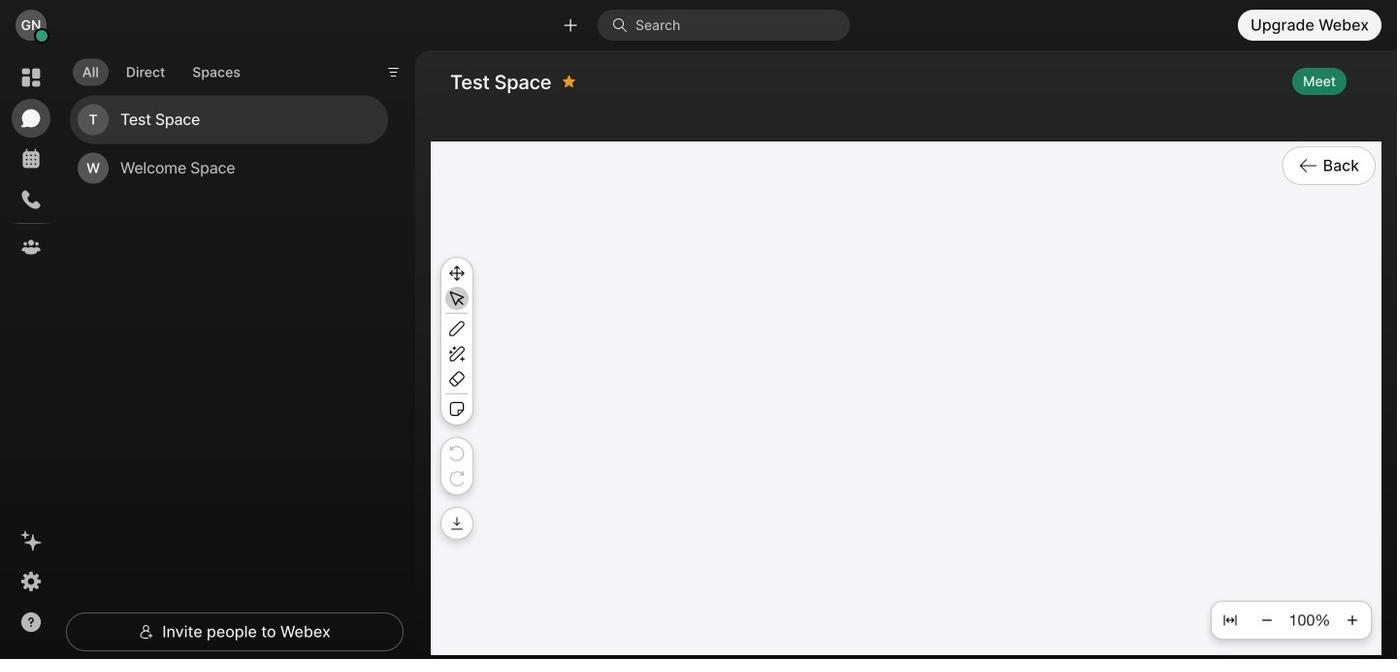 Task type: vqa. For each thing, say whether or not it's contained in the screenshot.
Message composer toolbar element
no



Task type: locate. For each thing, give the bounding box(es) containing it.
welcome space list item
[[70, 144, 388, 193]]

tab list
[[68, 47, 255, 91]]

navigation
[[0, 50, 62, 660]]

webex tab list
[[12, 58, 50, 267]]



Task type: describe. For each thing, give the bounding box(es) containing it.
test space list item
[[70, 96, 388, 144]]



